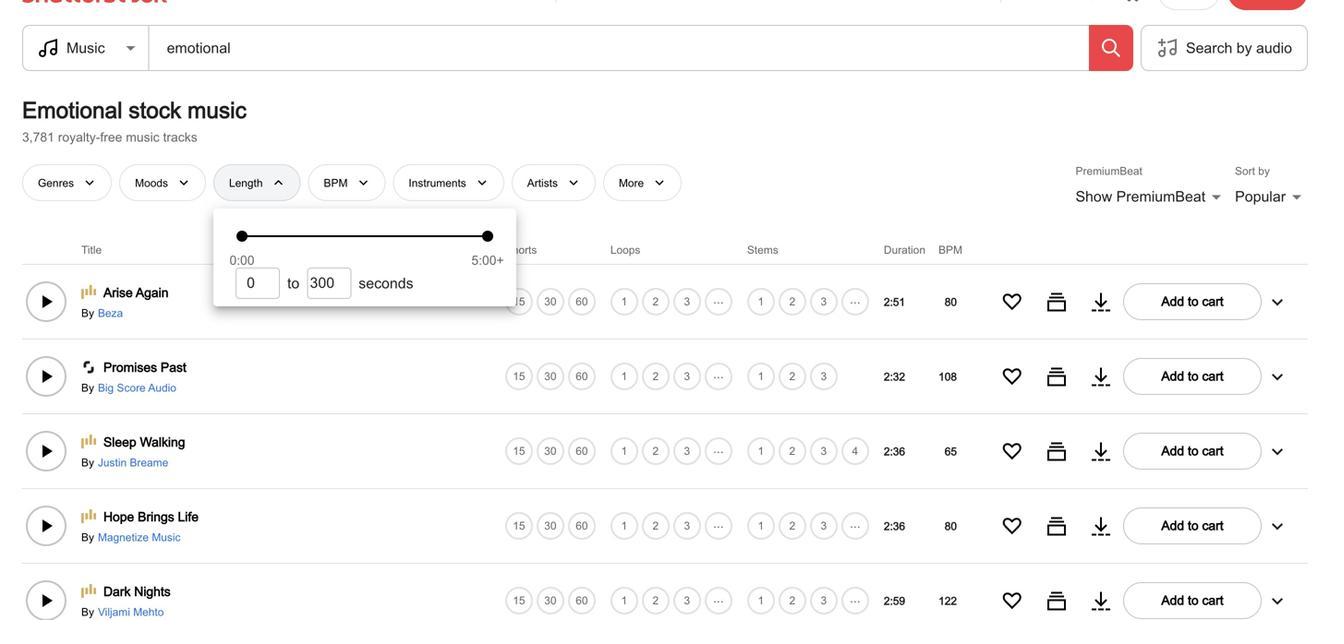 Task type: vqa. For each thing, say whether or not it's contained in the screenshot.
GENRES 'button' at top
yes



Task type: describe. For each thing, give the bounding box(es) containing it.
search image
[[1100, 37, 1123, 59]]

3 button for promises past
[[672, 361, 703, 393]]

0:00
[[230, 253, 255, 268]]

hope brings life link
[[103, 508, 199, 527]]

promises past
[[103, 360, 186, 375]]

audio
[[1257, 39, 1293, 56]]

duration
[[884, 243, 926, 256]]

by beza
[[81, 307, 123, 320]]

add to cart for dark nights
[[1162, 594, 1224, 609]]

bpm button
[[308, 164, 386, 201]]

promises
[[103, 360, 157, 375]]

add for hope brings life
[[1162, 519, 1185, 534]]

score
[[117, 381, 146, 394]]

by for promises
[[81, 381, 94, 394]]

big
[[98, 381, 114, 394]]

justin breame link
[[94, 455, 168, 470]]

save image
[[1002, 590, 1024, 612]]

search
[[1186, 39, 1233, 56]]

length button
[[213, 164, 301, 201]]

cart for dark nights
[[1203, 594, 1224, 609]]

122
[[939, 595, 957, 608]]

add to cart for arise again
[[1162, 294, 1224, 309]]

music
[[152, 531, 181, 544]]

add to cart button for arise again
[[1124, 283, 1262, 320]]

by for sleep
[[81, 456, 94, 469]]

collections image
[[1081, 0, 1103, 3]]

2:36 for 4
[[884, 445, 906, 458]]

beza
[[98, 307, 123, 320]]

2:51
[[884, 296, 906, 308]]

try image for dark nights
[[1090, 590, 1113, 612]]

1 horizontal spatial music
[[188, 97, 247, 123]]

60 inside button
[[576, 295, 588, 308]]

cart for hope brings life
[[1203, 519, 1224, 534]]

artists
[[527, 176, 558, 189]]

by big score audio
[[81, 381, 176, 394]]

by
[[1237, 39, 1253, 56]]

magnetize
[[98, 531, 149, 544]]

2:32
[[884, 370, 906, 383]]

save image for promises past
[[1002, 366, 1024, 388]]

add to cart button for sleep walking
[[1124, 433, 1262, 470]]

2:59
[[884, 595, 906, 608]]

genres button
[[22, 164, 112, 201]]

cart for sleep walking
[[1203, 444, 1224, 459]]

cart for promises past
[[1203, 369, 1224, 384]]

stock
[[129, 97, 181, 123]]

loops
[[611, 243, 641, 256]]

try image for ...
[[1090, 291, 1113, 313]]

60 button
[[566, 286, 598, 318]]

hope
[[103, 510, 134, 525]]

5:00+
[[472, 253, 504, 268]]

try image for hope brings life
[[1090, 515, 1113, 538]]

free
[[100, 130, 122, 144]]

breame
[[130, 456, 168, 469]]

shorts
[[505, 243, 537, 256]]

similar image for promises past
[[1046, 366, 1068, 388]]

more
[[619, 176, 644, 189]]

by magnetize music
[[81, 531, 181, 544]]

tracks
[[163, 130, 197, 144]]

add for promises past
[[1162, 369, 1185, 384]]

add for arise again
[[1162, 294, 1185, 309]]

instruments
[[409, 176, 466, 189]]

similar image for 4
[[1046, 441, 1068, 463]]

arise again link
[[103, 283, 169, 302]]

30 for dark nights
[[544, 595, 557, 608]]

108
[[939, 370, 957, 383]]

15 for promises past
[[513, 370, 525, 383]]

by for arise
[[81, 307, 94, 320]]

add to cart for sleep walking
[[1162, 444, 1224, 459]]

4
[[852, 445, 859, 458]]

similar image for ...
[[1046, 291, 1068, 313]]

by for hope
[[81, 531, 94, 544]]

viljami
[[98, 606, 130, 619]]

dark nights
[[103, 585, 171, 599]]

similar image for dark nights
[[1046, 590, 1068, 612]]

80 for hope brings life
[[945, 520, 957, 533]]

brings
[[138, 510, 174, 525]]

try image for 4
[[1090, 441, 1113, 463]]

arise again
[[103, 285, 169, 300]]

search by audio
[[1186, 39, 1293, 56]]

emotional stock music 3,781 royalty-free music tracks
[[22, 97, 247, 144]]



Task type: locate. For each thing, give the bounding box(es) containing it.
dark nights link
[[103, 583, 171, 601]]

60 for sleep walking
[[576, 445, 588, 458]]

to for promises past
[[1188, 369, 1199, 384]]

2 similar image from the top
[[1046, 441, 1068, 463]]

title
[[81, 243, 102, 256]]

5 30 from the top
[[544, 595, 557, 608]]

30 for arise again
[[544, 295, 557, 308]]

1 similar image from the top
[[1046, 366, 1068, 388]]

2 similar image from the top
[[1046, 515, 1068, 538]]

cart for arise again
[[1203, 294, 1224, 309]]

justin
[[98, 456, 127, 469]]

1 15 from the top
[[513, 295, 525, 308]]

by left magnetize
[[81, 531, 94, 544]]

3 add to cart button from the top
[[1124, 433, 1262, 470]]

5 cart from the top
[[1203, 594, 1224, 609]]

bpm inside bpm button
[[324, 176, 348, 189]]

by justin breame
[[81, 456, 168, 469]]

1 horizontal spatial bpm
[[939, 243, 963, 256]]

2:36
[[884, 445, 906, 458], [884, 520, 906, 533]]

0 vertical spatial 2:36
[[884, 445, 906, 458]]

add to cart button for promises past
[[1124, 358, 1262, 395]]

to for sleep walking
[[1188, 444, 1199, 459]]

0 vertical spatial try image
[[1090, 515, 1113, 538]]

4 60 from the top
[[576, 520, 588, 533]]

1
[[621, 295, 628, 308], [758, 295, 764, 308], [621, 370, 628, 383], [758, 370, 764, 383], [621, 445, 628, 458], [758, 445, 764, 458], [621, 520, 628, 533], [758, 520, 764, 533], [621, 595, 628, 608], [758, 595, 764, 608]]

big score audio link
[[94, 381, 176, 395]]

3,781
[[22, 130, 54, 144]]

2 30 from the top
[[544, 370, 557, 383]]

1 add to cart button from the top
[[1124, 283, 1262, 320]]

2 cart from the top
[[1203, 369, 1224, 384]]

1 vertical spatial music
[[126, 130, 160, 144]]

to for arise again
[[1188, 294, 1199, 309]]

3 add to cart from the top
[[1162, 444, 1224, 459]]

add to cart button for hope brings life
[[1124, 508, 1262, 545]]

60
[[576, 295, 588, 308], [576, 370, 588, 383], [576, 445, 588, 458], [576, 520, 588, 533], [576, 595, 588, 608]]

4 by from the top
[[81, 531, 94, 544]]

emotional
[[22, 97, 122, 123]]

1 60 from the top
[[576, 295, 588, 308]]

sleep
[[103, 435, 136, 450]]

15 for dark nights
[[513, 595, 525, 608]]

music up tracks
[[188, 97, 247, 123]]

audio
[[148, 381, 176, 394]]

add to cart
[[1162, 294, 1224, 309], [1162, 369, 1224, 384], [1162, 444, 1224, 459], [1162, 519, 1224, 534], [1162, 594, 1224, 609]]

instruments button
[[393, 164, 504, 201]]

0 horizontal spatial music
[[126, 130, 160, 144]]

1 try image from the top
[[1090, 291, 1113, 313]]

3 30 from the top
[[544, 445, 557, 458]]

1 by from the top
[[81, 307, 94, 320]]

0 vertical spatial 3 button
[[672, 361, 703, 393]]

add
[[1162, 294, 1185, 309], [1162, 369, 1185, 384], [1162, 444, 1185, 459], [1162, 519, 1185, 534], [1162, 594, 1185, 609]]

80
[[945, 296, 957, 308], [945, 520, 957, 533]]

by left the big
[[81, 381, 94, 394]]

0 vertical spatial similar image
[[1046, 366, 1068, 388]]

1 2:36 from the top
[[884, 445, 906, 458]]

save image for arise again
[[1002, 291, 1024, 313]]

bpm right 'duration'
[[939, 243, 963, 256]]

2:36 right '4' at the bottom right of the page
[[884, 445, 906, 458]]

None number field
[[237, 269, 279, 298], [308, 269, 350, 298], [237, 269, 279, 298], [308, 269, 350, 298]]

...
[[713, 292, 724, 307], [850, 292, 861, 307], [713, 367, 724, 381], [713, 441, 724, 456], [713, 516, 724, 531], [850, 516, 861, 531], [713, 591, 724, 606], [850, 591, 861, 606]]

cart image
[[1121, 0, 1144, 3]]

again
[[136, 285, 169, 300]]

3
[[684, 295, 690, 308], [821, 295, 827, 308], [684, 370, 690, 383], [821, 370, 827, 383], [684, 445, 690, 458], [821, 445, 827, 458], [684, 520, 690, 533], [821, 520, 827, 533], [684, 595, 690, 608], [821, 595, 827, 608]]

5 add from the top
[[1162, 594, 1185, 609]]

4 15 from the top
[[513, 520, 525, 533]]

dark
[[103, 585, 131, 599]]

by viljami mehto
[[81, 606, 164, 619]]

15 for hope brings life
[[513, 520, 525, 533]]

1 3 button from the top
[[672, 361, 703, 393]]

by left viljami
[[81, 606, 94, 619]]

try image
[[1090, 291, 1113, 313], [1090, 366, 1113, 388], [1090, 441, 1113, 463]]

promises past link
[[103, 358, 186, 377]]

4 add to cart button from the top
[[1124, 508, 1262, 545]]

2 try image from the top
[[1090, 590, 1113, 612]]

0 vertical spatial 80
[[945, 296, 957, 308]]

bpm right length button
[[324, 176, 348, 189]]

2:36 for ...
[[884, 520, 906, 533]]

by left beza
[[81, 307, 94, 320]]

3 15 from the top
[[513, 445, 525, 458]]

4 save image from the top
[[1002, 515, 1024, 538]]

stems
[[747, 243, 779, 256]]

1 vertical spatial similar image
[[1046, 441, 1068, 463]]

15 for sleep walking
[[513, 445, 525, 458]]

4 add to cart from the top
[[1162, 519, 1224, 534]]

1 vertical spatial try image
[[1090, 590, 1113, 612]]

1 cart from the top
[[1203, 294, 1224, 309]]

1 vertical spatial similar image
[[1046, 515, 1068, 538]]

add to cart for promises past
[[1162, 369, 1224, 384]]

genres
[[38, 176, 74, 189]]

similar image for hope brings life
[[1046, 515, 1068, 538]]

15
[[513, 295, 525, 308], [513, 370, 525, 383], [513, 445, 525, 458], [513, 520, 525, 533], [513, 595, 525, 608]]

similar image
[[1046, 291, 1068, 313], [1046, 441, 1068, 463]]

30 for sleep walking
[[544, 445, 557, 458]]

shutterstock image
[[22, 0, 172, 3]]

bpm
[[324, 176, 348, 189], [939, 243, 963, 256]]

music
[[188, 97, 247, 123], [126, 130, 160, 144]]

0 horizontal spatial bpm
[[324, 176, 348, 189]]

0 vertical spatial try image
[[1090, 291, 1113, 313]]

5 15 from the top
[[513, 595, 525, 608]]

to
[[287, 275, 300, 292], [1188, 294, 1199, 309], [1188, 369, 1199, 384], [1188, 444, 1199, 459], [1188, 519, 1199, 534], [1188, 594, 1199, 609]]

1 vertical spatial 80
[[945, 520, 957, 533]]

1 vertical spatial try image
[[1090, 366, 1113, 388]]

2 save image from the top
[[1002, 366, 1024, 388]]

cart
[[1203, 294, 1224, 309], [1203, 369, 1224, 384], [1203, 444, 1224, 459], [1203, 519, 1224, 534], [1203, 594, 1224, 609]]

3 save image from the top
[[1002, 441, 1024, 463]]

moods button
[[119, 164, 206, 201]]

nights
[[134, 585, 171, 599]]

by for dark
[[81, 606, 94, 619]]

mehto
[[133, 606, 164, 619]]

by
[[81, 307, 94, 320], [81, 381, 94, 394], [81, 456, 94, 469], [81, 531, 94, 544], [81, 606, 94, 619]]

add for sleep walking
[[1162, 444, 1185, 459]]

viljami mehto link
[[94, 605, 164, 620]]

add for dark nights
[[1162, 594, 1185, 609]]

4 cart from the top
[[1203, 519, 1224, 534]]

1 add from the top
[[1162, 294, 1185, 309]]

30
[[544, 295, 557, 308], [544, 370, 557, 383], [544, 445, 557, 458], [544, 520, 557, 533], [544, 595, 557, 608]]

3 cart from the top
[[1203, 444, 1224, 459]]

artists button
[[512, 164, 596, 201]]

1 similar image from the top
[[1046, 291, 1068, 313]]

1 vertical spatial bpm
[[939, 243, 963, 256]]

search by audio button
[[1141, 26, 1308, 70]]

add to cart button for dark nights
[[1124, 583, 1262, 620]]

1 80 from the top
[[945, 296, 957, 308]]

add to cart button
[[1124, 283, 1262, 320], [1124, 358, 1262, 395], [1124, 433, 1262, 470], [1124, 508, 1262, 545], [1124, 583, 1262, 620]]

3 similar image from the top
[[1046, 590, 1068, 612]]

music down stock
[[126, 130, 160, 144]]

1 add to cart from the top
[[1162, 294, 1224, 309]]

1 save image from the top
[[1002, 291, 1024, 313]]

3 add from the top
[[1162, 444, 1185, 459]]

3 button for hope brings life
[[672, 511, 703, 542]]

arise
[[103, 285, 133, 300]]

3 by from the top
[[81, 456, 94, 469]]

save image for sleep walking
[[1002, 441, 1024, 463]]

moods
[[135, 176, 168, 189]]

1 vertical spatial 3 button
[[672, 511, 703, 542]]

2 2:36 from the top
[[884, 520, 906, 533]]

length
[[229, 176, 263, 189]]

3 60 from the top
[[576, 445, 588, 458]]

0 vertical spatial music
[[188, 97, 247, 123]]

60 for promises past
[[576, 370, 588, 383]]

2 try image from the top
[[1090, 366, 1113, 388]]

2 3 button from the top
[[672, 511, 703, 542]]

life
[[178, 510, 199, 525]]

2 60 from the top
[[576, 370, 588, 383]]

0 vertical spatial bpm
[[324, 176, 348, 189]]

2 add from the top
[[1162, 369, 1185, 384]]

30 for hope brings life
[[544, 520, 557, 533]]

2 15 from the top
[[513, 370, 525, 383]]

more button
[[603, 164, 682, 201]]

try image
[[1090, 515, 1113, 538], [1090, 590, 1113, 612]]

sleep walking
[[103, 435, 185, 450]]

past
[[161, 360, 186, 375]]

60 for dark nights
[[576, 595, 588, 608]]

beza link
[[94, 306, 123, 320]]

2 add to cart button from the top
[[1124, 358, 1262, 395]]

2
[[653, 295, 659, 308], [790, 295, 796, 308], [653, 370, 659, 383], [790, 370, 796, 383], [653, 445, 659, 458], [790, 445, 796, 458], [653, 520, 659, 533], [790, 520, 796, 533], [653, 595, 659, 608], [790, 595, 796, 608]]

walking
[[140, 435, 185, 450]]

5 60 from the top
[[576, 595, 588, 608]]

1 30 from the top
[[544, 295, 557, 308]]

80 down 65
[[945, 520, 957, 533]]

similar image
[[1046, 366, 1068, 388], [1046, 515, 1068, 538], [1046, 590, 1068, 612]]

2 vertical spatial similar image
[[1046, 590, 1068, 612]]

80 for arise again
[[945, 296, 957, 308]]

to for hope brings life
[[1188, 519, 1199, 534]]

3 button
[[672, 361, 703, 393], [672, 511, 703, 542]]

2 vertical spatial try image
[[1090, 441, 1113, 463]]

by left justin
[[81, 456, 94, 469]]

30 for promises past
[[544, 370, 557, 383]]

60 for hope brings life
[[576, 520, 588, 533]]

2 by from the top
[[81, 381, 94, 394]]

save image
[[1002, 291, 1024, 313], [1002, 366, 1024, 388], [1002, 441, 1024, 463], [1002, 515, 1024, 538]]

0 vertical spatial similar image
[[1046, 291, 1068, 313]]

5 add to cart button from the top
[[1124, 583, 1262, 620]]

magnetize music link
[[94, 530, 181, 545]]

save image for hope brings life
[[1002, 515, 1024, 538]]

hope brings life
[[103, 510, 199, 525]]

65
[[945, 445, 957, 458]]

3 try image from the top
[[1090, 441, 1113, 463]]

5 add to cart from the top
[[1162, 594, 1224, 609]]

royalty-
[[58, 130, 100, 144]]

seconds
[[359, 275, 414, 292]]

sleep walking link
[[103, 433, 185, 452]]

add to cart for hope brings life
[[1162, 519, 1224, 534]]

4 add from the top
[[1162, 519, 1185, 534]]

to for dark nights
[[1188, 594, 1199, 609]]

5 by from the top
[[81, 606, 94, 619]]

2 add to cart from the top
[[1162, 369, 1224, 384]]

15 for arise again
[[513, 295, 525, 308]]

2 80 from the top
[[945, 520, 957, 533]]

80 right 2:51
[[945, 296, 957, 308]]

1 vertical spatial 2:36
[[884, 520, 906, 533]]

4 30 from the top
[[544, 520, 557, 533]]

1 try image from the top
[[1090, 515, 1113, 538]]

2:36 up 2:59
[[884, 520, 906, 533]]



